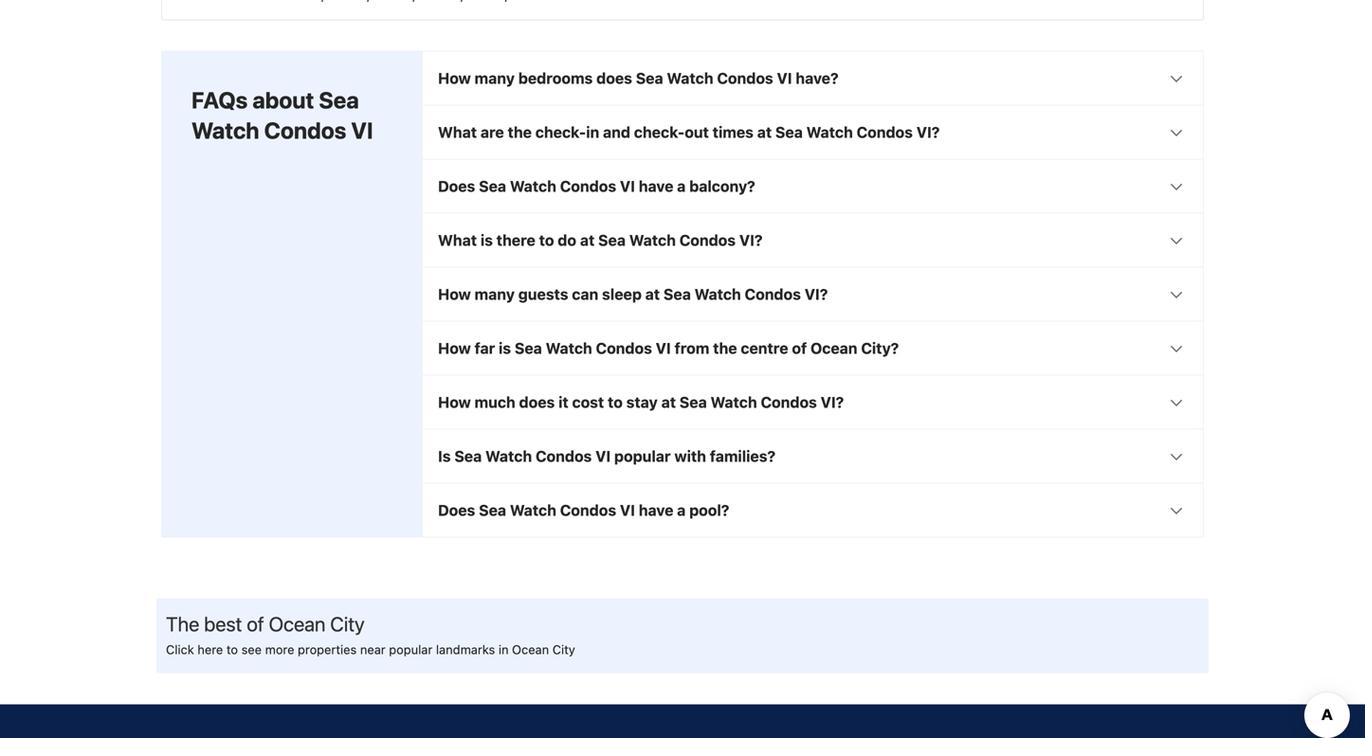 Task type: describe. For each thing, give the bounding box(es) containing it.
balcony?
[[690, 177, 756, 195]]

sea inside dropdown button
[[776, 123, 803, 141]]

centre
[[741, 339, 789, 358]]

condos inside faqs about sea watch condos vi
[[264, 117, 346, 144]]

watch inside how many guests can sleep at sea watch condos vi? dropdown button
[[695, 285, 741, 303]]

times
[[713, 123, 754, 141]]

how many bedrooms does sea watch condos vi have? button
[[423, 52, 1204, 105]]

condos up what is there to do at sea watch condos vi?
[[560, 177, 617, 195]]

1 vertical spatial does
[[519, 394, 555, 412]]

landmarks
[[436, 643, 495, 657]]

far
[[475, 339, 495, 358]]

vi? inside dropdown button
[[917, 123, 940, 141]]

stay
[[627, 394, 658, 412]]

properties
[[298, 643, 357, 657]]

how for how many bedrooms does sea watch condos vi have?
[[438, 69, 471, 87]]

does sea watch condos vi have a pool? button
[[423, 484, 1204, 537]]

from
[[675, 339, 710, 358]]

how many bedrooms does sea watch condos vi have?
[[438, 69, 839, 87]]

of inside how far is sea watch condos vi from the centre of ocean city? dropdown button
[[792, 339, 807, 358]]

condos inside dropdown button
[[857, 123, 913, 141]]

watch inside 'does sea watch condos vi have a pool?' dropdown button
[[510, 502, 557, 520]]

families?
[[710, 448, 776, 466]]

at inside how many guests can sleep at sea watch condos vi? dropdown button
[[646, 285, 660, 303]]

do
[[558, 231, 577, 249]]

how for how many guests can sleep at sea watch condos vi?
[[438, 285, 471, 303]]

and
[[603, 123, 631, 141]]

0 vertical spatial to
[[539, 231, 554, 249]]

watch inside how many bedrooms does sea watch condos vi have? dropdown button
[[667, 69, 714, 87]]

does sea watch condos vi have a pool?
[[438, 502, 730, 520]]

watch inside faqs about sea watch condos vi
[[192, 117, 259, 144]]

a for pool?
[[677, 502, 686, 520]]

how much does it cost to stay at sea watch condos vi?
[[438, 394, 844, 412]]

much
[[475, 394, 516, 412]]

near
[[360, 643, 386, 657]]

watch inside does sea watch condos vi have a balcony? dropdown button
[[510, 177, 557, 195]]

see
[[241, 643, 262, 657]]

is sea watch condos vi popular with families?
[[438, 448, 776, 466]]

in inside what are the check-in and check-out times at sea watch condos vi? dropdown button
[[586, 123, 600, 141]]

bedrooms
[[519, 69, 593, 87]]

how for how much does it cost to stay at sea watch condos vi?
[[438, 394, 471, 412]]

condos up is sea watch condos vi popular with families? dropdown button
[[761, 394, 817, 412]]

1 horizontal spatial city
[[553, 643, 575, 657]]

1 check- from the left
[[536, 123, 586, 141]]

have for pool?
[[639, 502, 674, 520]]

the best of ocean city click here to see more properties near popular landmarks in ocean city
[[166, 613, 575, 657]]

there
[[497, 231, 536, 249]]

is
[[438, 448, 451, 466]]

the
[[166, 613, 199, 636]]

at inside the what is there to do at sea watch condos vi? dropdown button
[[580, 231, 595, 249]]

is sea watch condos vi popular with families? button
[[423, 430, 1204, 483]]

condos down the is sea watch condos vi popular with families?
[[560, 502, 617, 520]]

0 vertical spatial city
[[330, 613, 365, 636]]



Task type: vqa. For each thing, say whether or not it's contained in the screenshot.
"properties" in the Lake District 2,414 properties
no



Task type: locate. For each thing, give the bounding box(es) containing it.
what left are
[[438, 123, 477, 141]]

0 vertical spatial the
[[508, 123, 532, 141]]

watch up how many guests can sleep at sea watch condos vi?
[[630, 231, 676, 249]]

1 horizontal spatial popular
[[615, 448, 671, 466]]

in right "landmarks"
[[499, 643, 509, 657]]

many for guests
[[475, 285, 515, 303]]

0 horizontal spatial in
[[499, 643, 509, 657]]

1 vertical spatial have
[[639, 502, 674, 520]]

1 vertical spatial popular
[[389, 643, 433, 657]]

0 vertical spatial does
[[438, 177, 475, 195]]

does sea watch condos vi have a balcony? button
[[423, 160, 1204, 213]]

condos up does sea watch condos vi have a balcony? dropdown button
[[857, 123, 913, 141]]

of inside the best of ocean city click here to see more properties near popular landmarks in ocean city
[[247, 613, 264, 636]]

can
[[572, 285, 599, 303]]

cost
[[572, 394, 604, 412]]

1 horizontal spatial of
[[792, 339, 807, 358]]

in inside the best of ocean city click here to see more properties near popular landmarks in ocean city
[[499, 643, 509, 657]]

how much does it cost to stay at sea watch condos vi? button
[[423, 376, 1204, 429]]

1 does from the top
[[438, 177, 475, 195]]

here
[[198, 643, 223, 657]]

vi?
[[917, 123, 940, 141], [740, 231, 763, 249], [805, 285, 828, 303], [821, 394, 844, 412]]

to inside the best of ocean city click here to see more properties near popular landmarks in ocean city
[[227, 643, 238, 657]]

0 horizontal spatial is
[[481, 231, 493, 249]]

condos up centre
[[745, 285, 801, 303]]

of right centre
[[792, 339, 807, 358]]

does
[[597, 69, 633, 87], [519, 394, 555, 412]]

is inside the what is there to do at sea watch condos vi? dropdown button
[[481, 231, 493, 249]]

does left it
[[519, 394, 555, 412]]

1 vertical spatial does
[[438, 502, 475, 520]]

to left "see"
[[227, 643, 238, 657]]

watch inside is sea watch condos vi popular with families? dropdown button
[[486, 448, 532, 466]]

watch up from
[[695, 285, 741, 303]]

many up are
[[475, 69, 515, 87]]

1 vertical spatial the
[[713, 339, 738, 358]]

city
[[330, 613, 365, 636], [553, 643, 575, 657]]

have
[[639, 177, 674, 195], [639, 502, 674, 520]]

2 how from the top
[[438, 285, 471, 303]]

0 horizontal spatial does
[[519, 394, 555, 412]]

many inside how many bedrooms does sea watch condos vi have? dropdown button
[[475, 69, 515, 87]]

it
[[559, 394, 569, 412]]

accordion control element
[[422, 51, 1205, 538]]

2 does from the top
[[438, 502, 475, 520]]

of
[[792, 339, 807, 358], [247, 613, 264, 636]]

popular inside dropdown button
[[615, 448, 671, 466]]

many left guests
[[475, 285, 515, 303]]

in left the 'and'
[[586, 123, 600, 141]]

0 horizontal spatial the
[[508, 123, 532, 141]]

many
[[475, 69, 515, 87], [475, 285, 515, 303]]

0 vertical spatial a
[[677, 177, 686, 195]]

the right from
[[713, 339, 738, 358]]

0 vertical spatial many
[[475, 69, 515, 87]]

2 vertical spatial ocean
[[512, 643, 549, 657]]

1 horizontal spatial in
[[586, 123, 600, 141]]

how
[[438, 69, 471, 87], [438, 285, 471, 303], [438, 339, 471, 358], [438, 394, 471, 412]]

watch inside how far is sea watch condos vi from the centre of ocean city? dropdown button
[[546, 339, 593, 358]]

watch inside the what is there to do at sea watch condos vi? dropdown button
[[630, 231, 676, 249]]

what are the check-in and check-out times at sea watch condos vi? button
[[423, 106, 1204, 159]]

what for what is there to do at sea watch condos vi?
[[438, 231, 477, 249]]

0 horizontal spatial to
[[227, 643, 238, 657]]

1 horizontal spatial is
[[499, 339, 511, 358]]

how far is sea watch condos vi from the centre of ocean city?
[[438, 339, 899, 358]]

does for does sea watch condos vi have a pool?
[[438, 502, 475, 520]]

at right sleep
[[646, 285, 660, 303]]

1 many from the top
[[475, 69, 515, 87]]

watch inside what are the check-in and check-out times at sea watch condos vi? dropdown button
[[807, 123, 853, 141]]

to
[[539, 231, 554, 249], [608, 394, 623, 412], [227, 643, 238, 657]]

what are the check-in and check-out times at sea watch condos vi?
[[438, 123, 940, 141]]

have for balcony?
[[639, 177, 674, 195]]

does inside does sea watch condos vi have a balcony? dropdown button
[[438, 177, 475, 195]]

1 a from the top
[[677, 177, 686, 195]]

vi inside faqs about sea watch condos vi
[[351, 117, 373, 144]]

how for how far is sea watch condos vi from the centre of ocean city?
[[438, 339, 471, 358]]

1 vertical spatial of
[[247, 613, 264, 636]]

about
[[253, 87, 314, 113]]

0 horizontal spatial ocean
[[269, 613, 326, 636]]

the inside how far is sea watch condos vi from the centre of ocean city? dropdown button
[[713, 339, 738, 358]]

1 horizontal spatial ocean
[[512, 643, 549, 657]]

watch up families?
[[711, 394, 757, 412]]

guests
[[519, 285, 569, 303]]

0 vertical spatial what
[[438, 123, 477, 141]]

1 vertical spatial a
[[677, 502, 686, 520]]

many for bedrooms
[[475, 69, 515, 87]]

at
[[758, 123, 772, 141], [580, 231, 595, 249], [646, 285, 660, 303], [662, 394, 676, 412]]

sea inside faqs about sea watch condos vi
[[319, 87, 359, 113]]

condos
[[717, 69, 774, 87], [264, 117, 346, 144], [857, 123, 913, 141], [560, 177, 617, 195], [680, 231, 736, 249], [745, 285, 801, 303], [596, 339, 652, 358], [761, 394, 817, 412], [536, 448, 592, 466], [560, 502, 617, 520]]

popular left with
[[615, 448, 671, 466]]

condos down about
[[264, 117, 346, 144]]

1 vertical spatial is
[[499, 339, 511, 358]]

what left there
[[438, 231, 477, 249]]

0 vertical spatial does
[[597, 69, 633, 87]]

in
[[586, 123, 600, 141], [499, 643, 509, 657]]

is left there
[[481, 231, 493, 249]]

at right times
[[758, 123, 772, 141]]

check- right the 'and'
[[634, 123, 685, 141]]

2 have from the top
[[639, 502, 674, 520]]

popular right the near
[[389, 643, 433, 657]]

1 vertical spatial ocean
[[269, 613, 326, 636]]

2 check- from the left
[[634, 123, 685, 141]]

check-
[[536, 123, 586, 141], [634, 123, 685, 141]]

sea
[[636, 69, 664, 87], [319, 87, 359, 113], [776, 123, 803, 141], [479, 177, 507, 195], [599, 231, 626, 249], [664, 285, 691, 303], [515, 339, 542, 358], [680, 394, 707, 412], [455, 448, 482, 466], [479, 502, 507, 520]]

have left pool?
[[639, 502, 674, 520]]

ocean inside dropdown button
[[811, 339, 858, 358]]

vi
[[777, 69, 792, 87], [351, 117, 373, 144], [620, 177, 635, 195], [656, 339, 671, 358], [596, 448, 611, 466], [620, 502, 635, 520]]

a for balcony?
[[677, 177, 686, 195]]

click
[[166, 643, 194, 657]]

does up the 'and'
[[597, 69, 633, 87]]

condos up times
[[717, 69, 774, 87]]

ocean left city?
[[811, 339, 858, 358]]

how far is sea watch condos vi from the centre of ocean city? button
[[423, 322, 1204, 375]]

1 have from the top
[[639, 177, 674, 195]]

what inside what are the check-in and check-out times at sea watch condos vi? dropdown button
[[438, 123, 477, 141]]

1 horizontal spatial to
[[539, 231, 554, 249]]

what is there to do at sea watch condos vi? button
[[423, 214, 1204, 267]]

have?
[[796, 69, 839, 87]]

is inside how far is sea watch condos vi from the centre of ocean city? dropdown button
[[499, 339, 511, 358]]

0 horizontal spatial of
[[247, 613, 264, 636]]

2 a from the top
[[677, 502, 686, 520]]

a left balcony?
[[677, 177, 686, 195]]

what is there to do at sea watch condos vi?
[[438, 231, 763, 249]]

2 horizontal spatial ocean
[[811, 339, 858, 358]]

0 vertical spatial is
[[481, 231, 493, 249]]

1 horizontal spatial check-
[[634, 123, 685, 141]]

ocean
[[811, 339, 858, 358], [269, 613, 326, 636], [512, 643, 549, 657]]

watch down faqs
[[192, 117, 259, 144]]

1 horizontal spatial does
[[597, 69, 633, 87]]

how many guests can sleep at sea watch condos vi?
[[438, 285, 828, 303]]

at right do in the left top of the page
[[580, 231, 595, 249]]

watch
[[667, 69, 714, 87], [192, 117, 259, 144], [807, 123, 853, 141], [510, 177, 557, 195], [630, 231, 676, 249], [695, 285, 741, 303], [546, 339, 593, 358], [711, 394, 757, 412], [486, 448, 532, 466], [510, 502, 557, 520]]

popular inside the best of ocean city click here to see more properties near popular landmarks in ocean city
[[389, 643, 433, 657]]

does
[[438, 177, 475, 195], [438, 502, 475, 520]]

at inside "how much does it cost to stay at sea watch condos vi?" dropdown button
[[662, 394, 676, 412]]

ocean right "landmarks"
[[512, 643, 549, 657]]

does inside 'does sea watch condos vi have a pool?' dropdown button
[[438, 502, 475, 520]]

1 what from the top
[[438, 123, 477, 141]]

2 what from the top
[[438, 231, 477, 249]]

0 horizontal spatial popular
[[389, 643, 433, 657]]

watch up it
[[546, 339, 593, 358]]

more
[[265, 643, 294, 657]]

the
[[508, 123, 532, 141], [713, 339, 738, 358]]

0 vertical spatial popular
[[615, 448, 671, 466]]

watch down have?
[[807, 123, 853, 141]]

what
[[438, 123, 477, 141], [438, 231, 477, 249]]

watch down much
[[486, 448, 532, 466]]

0 horizontal spatial check-
[[536, 123, 586, 141]]

2 vertical spatial to
[[227, 643, 238, 657]]

1 vertical spatial in
[[499, 643, 509, 657]]

1 how from the top
[[438, 69, 471, 87]]

3 how from the top
[[438, 339, 471, 358]]

to left stay
[[608, 394, 623, 412]]

best
[[204, 613, 242, 636]]

what for what are the check-in and check-out times at sea watch condos vi?
[[438, 123, 477, 141]]

does sea watch condos vi have a balcony?
[[438, 177, 756, 195]]

2 many from the top
[[475, 285, 515, 303]]

2 horizontal spatial to
[[608, 394, 623, 412]]

faqs
[[192, 87, 248, 113]]

are
[[481, 123, 504, 141]]

condos down it
[[536, 448, 592, 466]]

with
[[675, 448, 707, 466]]

0 vertical spatial ocean
[[811, 339, 858, 358]]

check- down bedrooms
[[536, 123, 586, 141]]

the inside what are the check-in and check-out times at sea watch condos vi? dropdown button
[[508, 123, 532, 141]]

watch down the is sea watch condos vi popular with families?
[[510, 502, 557, 520]]

0 vertical spatial have
[[639, 177, 674, 195]]

is
[[481, 231, 493, 249], [499, 339, 511, 358]]

0 horizontal spatial city
[[330, 613, 365, 636]]

is right far
[[499, 339, 511, 358]]

a
[[677, 177, 686, 195], [677, 502, 686, 520]]

a left pool?
[[677, 502, 686, 520]]

what inside dropdown button
[[438, 231, 477, 249]]

how many guests can sleep at sea watch condos vi? button
[[423, 268, 1204, 321]]

1 vertical spatial what
[[438, 231, 477, 249]]

0 vertical spatial in
[[586, 123, 600, 141]]

condos down sleep
[[596, 339, 652, 358]]

0 vertical spatial of
[[792, 339, 807, 358]]

condos down balcony?
[[680, 231, 736, 249]]

out
[[685, 123, 709, 141]]

watch up there
[[510, 177, 557, 195]]

at right stay
[[662, 394, 676, 412]]

1 vertical spatial many
[[475, 285, 515, 303]]

faqs about sea watch condos vi
[[192, 87, 373, 144]]

1 vertical spatial to
[[608, 394, 623, 412]]

to left do in the left top of the page
[[539, 231, 554, 249]]

watch inside "how much does it cost to stay at sea watch condos vi?" dropdown button
[[711, 394, 757, 412]]

1 horizontal spatial the
[[713, 339, 738, 358]]

pool?
[[690, 502, 730, 520]]

1 vertical spatial city
[[553, 643, 575, 657]]

the right are
[[508, 123, 532, 141]]

watch up what are the check-in and check-out times at sea watch condos vi?
[[667, 69, 714, 87]]

city?
[[862, 339, 899, 358]]

of up "see"
[[247, 613, 264, 636]]

sleep
[[602, 285, 642, 303]]

many inside how many guests can sleep at sea watch condos vi? dropdown button
[[475, 285, 515, 303]]

have down what are the check-in and check-out times at sea watch condos vi?
[[639, 177, 674, 195]]

ocean up more
[[269, 613, 326, 636]]

does for does sea watch condos vi have a balcony?
[[438, 177, 475, 195]]

popular
[[615, 448, 671, 466], [389, 643, 433, 657]]

4 how from the top
[[438, 394, 471, 412]]

at inside what are the check-in and check-out times at sea watch condos vi? dropdown button
[[758, 123, 772, 141]]



